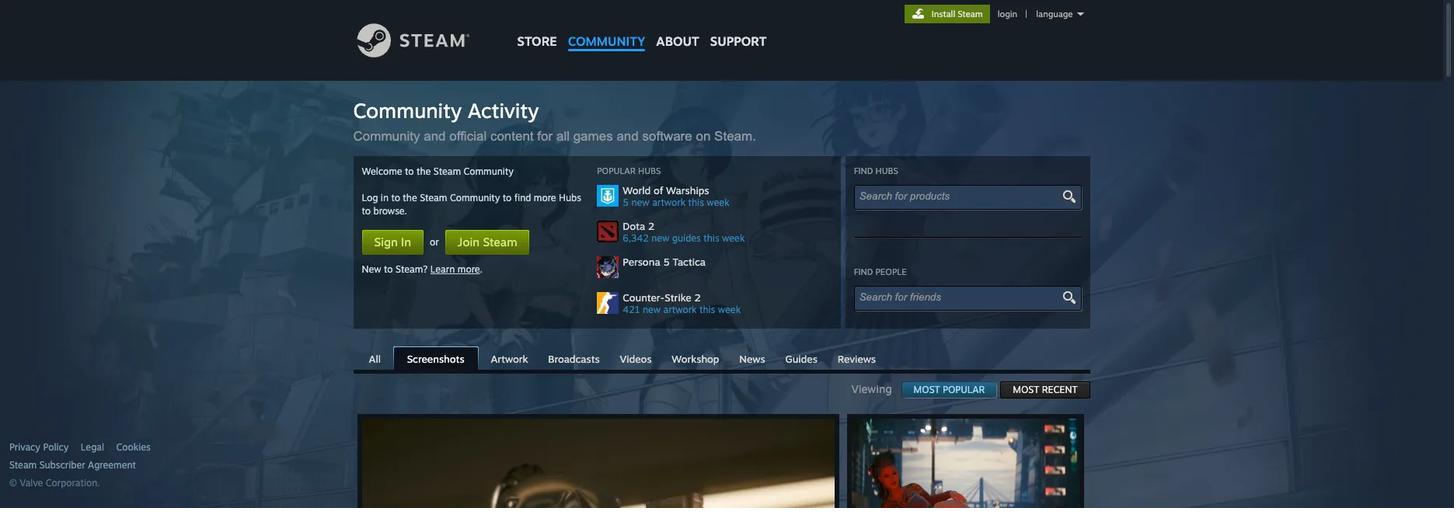 Task type: describe. For each thing, give the bounding box(es) containing it.
the inside 'log in to the steam community to find more hubs to browse.'
[[403, 192, 417, 204]]

to right new on the left bottom
[[384, 264, 393, 275]]

workshop
[[672, 353, 719, 365]]

content
[[490, 129, 534, 144]]

steam for cookies steam subscriber agreement © valve corporation.
[[9, 459, 37, 471]]

install
[[932, 9, 955, 19]]

activity
[[468, 98, 539, 123]]

in
[[381, 192, 389, 204]]

store link
[[512, 0, 563, 56]]

people
[[876, 267, 907, 277]]

to right the welcome
[[405, 166, 414, 177]]

login | language
[[998, 9, 1073, 19]]

privacy policy
[[9, 442, 69, 453]]

news
[[739, 353, 765, 365]]

legal link
[[81, 442, 104, 454]]

find for find hubs
[[854, 166, 873, 176]]

community inside 'log in to the steam community to find more hubs to browse.'
[[450, 192, 500, 204]]

counter-strike 2 link
[[623, 291, 833, 304]]

artwork link
[[483, 347, 536, 369]]

to left find
[[503, 192, 512, 204]]

of
[[654, 184, 663, 197]]

week for warships
[[707, 197, 730, 208]]

legal
[[81, 442, 104, 453]]

steam inside 'log in to the steam community to find more hubs to browse.'
[[420, 192, 447, 204]]

steam?
[[396, 264, 428, 275]]

new for counter-
[[643, 304, 661, 316]]

persona 5 tactica link
[[623, 256, 833, 268]]

sign in link
[[362, 230, 424, 255]]

more inside 'log in to the steam community to find more hubs to browse.'
[[534, 192, 556, 204]]

support link
[[705, 0, 772, 53]]

new to steam? learn more .
[[362, 264, 483, 275]]

steam for install steam
[[958, 9, 983, 19]]

sign in
[[374, 235, 411, 250]]

software
[[642, 129, 692, 144]]

find
[[514, 192, 531, 204]]

world
[[623, 184, 651, 197]]

all
[[369, 353, 381, 365]]

hubs
[[876, 166, 898, 176]]

reviews link
[[830, 347, 884, 369]]

most for most popular
[[914, 384, 940, 396]]

screenshots
[[407, 353, 465, 365]]

world of warships 5 new artwork this week
[[623, 184, 730, 208]]

counter-
[[623, 291, 665, 304]]

sign
[[374, 235, 398, 250]]

on
[[696, 129, 711, 144]]

new inside dota 2 6,342 new guides this week
[[652, 232, 670, 244]]

learn more link
[[430, 264, 480, 275]]

corporation.
[[46, 477, 100, 489]]

counter-strike 2 421 new artwork this week
[[623, 291, 741, 316]]

persona 5 tactica
[[623, 256, 706, 268]]

about
[[656, 33, 699, 49]]

recent
[[1042, 384, 1078, 396]]

steam for join steam
[[483, 235, 517, 250]]

0 horizontal spatial popular
[[597, 166, 636, 176]]

join steam link
[[445, 230, 530, 255]]

all link
[[361, 347, 389, 369]]

all
[[556, 129, 570, 144]]

2 and from the left
[[617, 129, 639, 144]]

popular hubs
[[597, 166, 661, 176]]

find hubs
[[854, 166, 898, 176]]

broadcasts
[[548, 353, 600, 365]]

dota 2 link
[[623, 220, 833, 232]]

1 and from the left
[[424, 129, 446, 144]]

screenshots link
[[393, 347, 479, 372]]

broadcasts link
[[540, 347, 608, 369]]

this for warships
[[688, 197, 704, 208]]

to right the in
[[391, 192, 400, 204]]

learn
[[430, 264, 455, 275]]

guides
[[672, 232, 701, 244]]

421
[[623, 304, 640, 316]]

join
[[458, 235, 480, 250]]

guides
[[785, 353, 818, 365]]

for
[[537, 129, 553, 144]]

|
[[1026, 9, 1028, 19]]

cookies link
[[116, 442, 151, 454]]

popular inside most popular link
[[943, 384, 985, 396]]

5 inside world of warships 5 new artwork this week
[[623, 197, 629, 208]]

guides link
[[778, 347, 825, 369]]

news link
[[732, 347, 773, 369]]

cookies
[[116, 442, 151, 453]]

find for find people
[[854, 267, 873, 277]]



Task type: locate. For each thing, give the bounding box(es) containing it.
0 vertical spatial 2
[[648, 220, 655, 232]]

5 up dota
[[623, 197, 629, 208]]

2 vertical spatial new
[[643, 304, 661, 316]]

1 horizontal spatial 2
[[694, 291, 701, 304]]

hubs right find
[[559, 192, 581, 204]]

browse.
[[373, 205, 407, 217]]

0 horizontal spatial most
[[914, 384, 940, 396]]

dota
[[623, 220, 645, 232]]

hubs
[[638, 166, 661, 176], [559, 192, 581, 204]]

steam right install
[[958, 9, 983, 19]]

0 horizontal spatial more
[[458, 264, 480, 275]]

1 horizontal spatial hubs
[[638, 166, 661, 176]]

1 horizontal spatial and
[[617, 129, 639, 144]]

1 vertical spatial the
[[403, 192, 417, 204]]

0 horizontal spatial 5
[[623, 197, 629, 208]]

to down log
[[362, 205, 371, 217]]

warships
[[666, 184, 709, 197]]

new left of
[[632, 197, 650, 208]]

privacy
[[9, 442, 40, 453]]

support
[[710, 33, 767, 49]]

find left the hubs
[[854, 166, 873, 176]]

the right the welcome
[[417, 166, 431, 177]]

artwork
[[491, 353, 528, 365]]

find people
[[854, 267, 907, 277]]

most
[[914, 384, 940, 396], [1013, 384, 1039, 396]]

popular
[[597, 166, 636, 176], [943, 384, 985, 396]]

1 horizontal spatial more
[[534, 192, 556, 204]]

most popular link
[[901, 382, 997, 399]]

games
[[573, 129, 613, 144]]

steam.
[[714, 129, 756, 144]]

most popular
[[914, 384, 985, 396]]

steam right join
[[483, 235, 517, 250]]

0 vertical spatial 5
[[623, 197, 629, 208]]

artwork for of
[[652, 197, 686, 208]]

most recent
[[1013, 384, 1078, 396]]

this inside counter-strike 2 421 new artwork this week
[[700, 304, 715, 316]]

1 horizontal spatial most
[[1013, 384, 1039, 396]]

the up browse.
[[403, 192, 417, 204]]

this right guides
[[704, 232, 719, 244]]

this right strike
[[700, 304, 715, 316]]

welcome to the steam community
[[362, 166, 514, 177]]

2 find from the top
[[854, 267, 873, 277]]

log in to the steam community to find more hubs to browse.
[[362, 192, 581, 217]]

find left people
[[854, 267, 873, 277]]

0 horizontal spatial 2
[[648, 220, 655, 232]]

week
[[707, 197, 730, 208], [722, 232, 745, 244], [718, 304, 741, 316]]

0 vertical spatial find
[[854, 166, 873, 176]]

new for world
[[632, 197, 650, 208]]

1 vertical spatial 5
[[663, 256, 670, 268]]

week for 2
[[718, 304, 741, 316]]

2 right dota
[[648, 220, 655, 232]]

week inside counter-strike 2 421 new artwork this week
[[718, 304, 741, 316]]

join steam
[[458, 235, 517, 250]]

about link
[[651, 0, 705, 53]]

world of warships link
[[623, 184, 833, 197]]

and right games
[[617, 129, 639, 144]]

this inside world of warships 5 new artwork this week
[[688, 197, 704, 208]]

in
[[401, 235, 411, 250]]

steam down privacy
[[9, 459, 37, 471]]

1 horizontal spatial 5
[[663, 256, 670, 268]]

1 vertical spatial popular
[[943, 384, 985, 396]]

0 vertical spatial the
[[417, 166, 431, 177]]

community up join
[[450, 192, 500, 204]]

install steam
[[932, 9, 983, 19]]

most right viewing
[[914, 384, 940, 396]]

1 vertical spatial 2
[[694, 291, 701, 304]]

2 right strike
[[694, 291, 701, 304]]

0 vertical spatial new
[[632, 197, 650, 208]]

0 vertical spatial week
[[707, 197, 730, 208]]

most left recent
[[1013, 384, 1039, 396]]

community activity community and official content for all games and software on steam.
[[353, 98, 764, 144]]

tactica
[[673, 256, 706, 268]]

artwork
[[652, 197, 686, 208], [663, 304, 697, 316]]

to
[[405, 166, 414, 177], [391, 192, 400, 204], [503, 192, 512, 204], [362, 205, 371, 217], [384, 264, 393, 275]]

0 vertical spatial this
[[688, 197, 704, 208]]

this
[[688, 197, 704, 208], [704, 232, 719, 244], [700, 304, 715, 316]]

agreement
[[88, 459, 136, 471]]

0 horizontal spatial hubs
[[559, 192, 581, 204]]

2 inside dota 2 6,342 new guides this week
[[648, 220, 655, 232]]

steam inside cookies steam subscriber agreement © valve corporation.
[[9, 459, 37, 471]]

store
[[517, 33, 557, 49]]

community
[[568, 33, 645, 49]]

1 vertical spatial hubs
[[559, 192, 581, 204]]

valve
[[20, 477, 43, 489]]

1 vertical spatial artwork
[[663, 304, 697, 316]]

this for 2
[[700, 304, 715, 316]]

0 horizontal spatial and
[[424, 129, 446, 144]]

5 left tactica
[[663, 256, 670, 268]]

.
[[480, 264, 483, 275]]

find
[[854, 166, 873, 176], [854, 267, 873, 277]]

policy
[[43, 442, 69, 453]]

login link
[[995, 9, 1021, 19]]

hubs up of
[[638, 166, 661, 176]]

community
[[353, 98, 462, 123], [353, 129, 420, 144], [464, 166, 514, 177], [450, 192, 500, 204]]

week inside dota 2 6,342 new guides this week
[[722, 232, 745, 244]]

hubs inside 'log in to the steam community to find more hubs to browse.'
[[559, 192, 581, 204]]

steam subscriber agreement link
[[9, 459, 349, 472]]

welcome
[[362, 166, 402, 177]]

5
[[623, 197, 629, 208], [663, 256, 670, 268]]

steam down official
[[434, 166, 461, 177]]

language
[[1036, 9, 1073, 19]]

videos link
[[612, 347, 660, 369]]

community up official
[[353, 98, 462, 123]]

community up the welcome
[[353, 129, 420, 144]]

login
[[998, 9, 1018, 19]]

more right find
[[534, 192, 556, 204]]

most for most recent
[[1013, 384, 1039, 396]]

reviews
[[838, 353, 876, 365]]

new right 421
[[643, 304, 661, 316]]

privacy policy link
[[9, 442, 69, 454]]

more
[[534, 192, 556, 204], [458, 264, 480, 275]]

artwork inside world of warships 5 new artwork this week
[[652, 197, 686, 208]]

week inside world of warships 5 new artwork this week
[[707, 197, 730, 208]]

1 vertical spatial week
[[722, 232, 745, 244]]

None text field
[[859, 190, 1063, 202], [859, 291, 1063, 303], [859, 190, 1063, 202], [859, 291, 1063, 303]]

this up dota 2 6,342 new guides this week
[[688, 197, 704, 208]]

week down persona 5 tactica link
[[718, 304, 741, 316]]

0 vertical spatial hubs
[[638, 166, 661, 176]]

artwork up dota 2 6,342 new guides this week
[[652, 197, 686, 208]]

new inside world of warships 5 new artwork this week
[[632, 197, 650, 208]]

most recent link
[[1001, 382, 1090, 399]]

6,342
[[623, 232, 649, 244]]

new up the persona 5 tactica
[[652, 232, 670, 244]]

2 most from the left
[[1013, 384, 1039, 396]]

None image field
[[1060, 190, 1078, 204], [1060, 291, 1078, 305], [1060, 190, 1078, 204], [1060, 291, 1078, 305]]

and left official
[[424, 129, 446, 144]]

artwork inside counter-strike 2 421 new artwork this week
[[663, 304, 697, 316]]

most inside 'link'
[[1013, 384, 1039, 396]]

0 vertical spatial artwork
[[652, 197, 686, 208]]

or
[[430, 236, 439, 248]]

log
[[362, 192, 378, 204]]

persona
[[623, 256, 660, 268]]

2 vertical spatial week
[[718, 304, 741, 316]]

workshop link
[[664, 347, 727, 369]]

0 vertical spatial more
[[534, 192, 556, 204]]

viewing
[[852, 382, 901, 396]]

1 most from the left
[[914, 384, 940, 396]]

cookies steam subscriber agreement © valve corporation.
[[9, 442, 151, 489]]

videos
[[620, 353, 652, 365]]

1 horizontal spatial popular
[[943, 384, 985, 396]]

new
[[362, 264, 381, 275]]

2 inside counter-strike 2 421 new artwork this week
[[694, 291, 701, 304]]

1 vertical spatial new
[[652, 232, 670, 244]]

1 vertical spatial this
[[704, 232, 719, 244]]

1 vertical spatial find
[[854, 267, 873, 277]]

subscriber
[[39, 459, 85, 471]]

1 vertical spatial more
[[458, 264, 480, 275]]

the
[[417, 166, 431, 177], [403, 192, 417, 204]]

more right learn on the bottom left of the page
[[458, 264, 480, 275]]

install steam link
[[905, 5, 990, 23]]

this inside dota 2 6,342 new guides this week
[[704, 232, 719, 244]]

community link
[[563, 0, 651, 56]]

new inside counter-strike 2 421 new artwork this week
[[643, 304, 661, 316]]

2 vertical spatial this
[[700, 304, 715, 316]]

community up 'log in to the steam community to find more hubs to browse.'
[[464, 166, 514, 177]]

week up persona 5 tactica link
[[722, 232, 745, 244]]

0 vertical spatial popular
[[597, 166, 636, 176]]

week up 'dota 2' link
[[707, 197, 730, 208]]

dota 2 6,342 new guides this week
[[623, 220, 745, 244]]

steam down welcome to the steam community
[[420, 192, 447, 204]]

artwork for strike
[[663, 304, 697, 316]]

artwork down tactica
[[663, 304, 697, 316]]

©
[[9, 477, 17, 489]]

1 find from the top
[[854, 166, 873, 176]]



Task type: vqa. For each thing, say whether or not it's contained in the screenshot.
Any group chats you are part of will be listed here.
no



